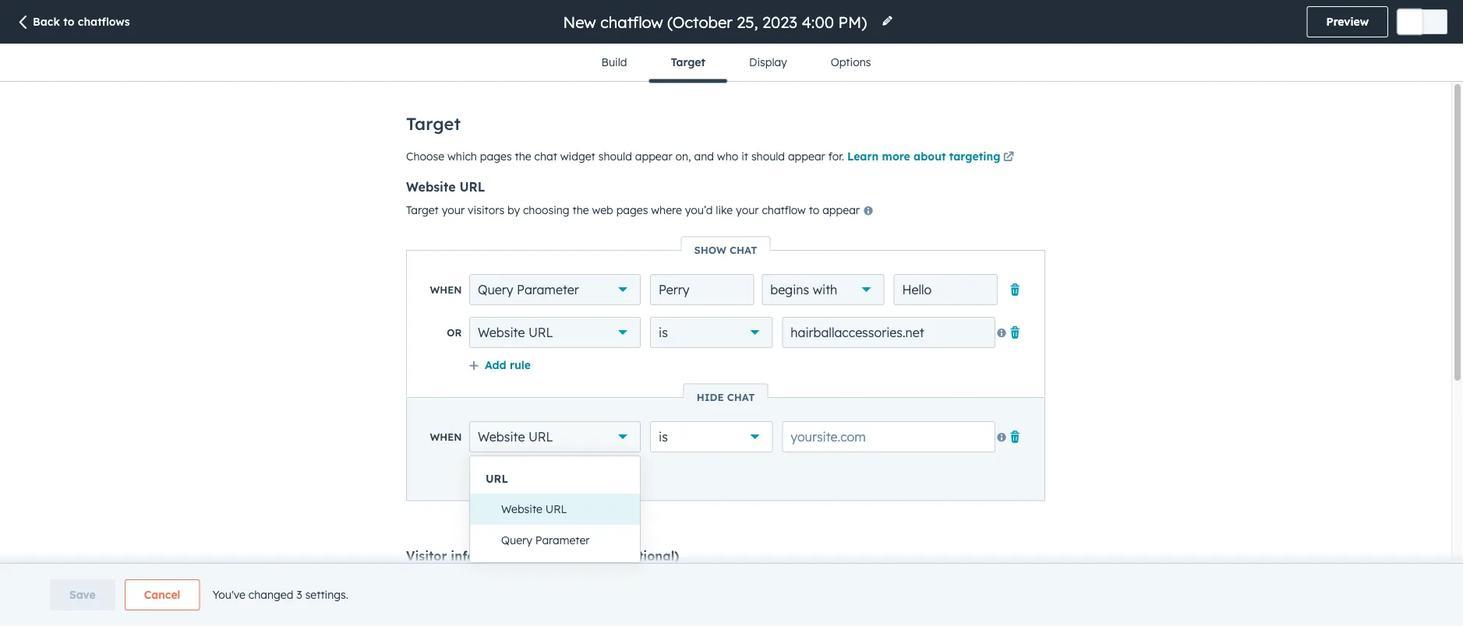 Task type: describe. For each thing, give the bounding box(es) containing it.
rule inside add rule button
[[510, 358, 531, 372]]

add for add rule
[[485, 358, 506, 372]]

1 vertical spatial to
[[809, 204, 820, 217]]

more
[[882, 149, 911, 163]]

parameter inside popup button
[[517, 282, 579, 298]]

0 vertical spatial website url
[[406, 179, 485, 195]]

options button
[[809, 44, 893, 81]]

with
[[813, 282, 838, 298]]

web
[[592, 204, 613, 217]]

to inside 'button'
[[63, 15, 74, 28]]

1 your from the left
[[442, 204, 465, 217]]

cancel
[[144, 589, 180, 602]]

build
[[602, 55, 627, 69]]

2 should from the left
[[752, 149, 785, 163]]

it
[[742, 149, 748, 163]]

widget
[[560, 149, 596, 163]]

save
[[69, 589, 96, 602]]

chat for show chat
[[730, 244, 758, 257]]

for.
[[829, 149, 844, 163]]

visitor
[[406, 549, 447, 564]]

back to chatflows button
[[16, 14, 130, 31]]

2 your from the left
[[736, 204, 759, 217]]

begins with button
[[762, 274, 885, 306]]

website url button for when
[[469, 422, 641, 453]]

1 vertical spatial the
[[573, 204, 589, 217]]

visitor information and  behavior (optional)
[[406, 549, 679, 564]]

Name text field
[[650, 274, 755, 306]]

on,
[[676, 149, 691, 163]]

settings.
[[305, 589, 348, 602]]

query parameter inside button
[[501, 534, 590, 548]]

target your visitors by choosing the web pages where you'd like your chatflow to appear
[[406, 204, 863, 217]]

build button
[[580, 44, 649, 81]]

2 yoursite.com text field from the top
[[782, 422, 996, 453]]

or
[[447, 327, 462, 339]]

query parameter inside popup button
[[478, 282, 579, 298]]

begins
[[771, 282, 809, 298]]

learn more about targeting link
[[847, 148, 1017, 167]]

is for when
[[659, 430, 668, 445]]

add rule button
[[469, 358, 531, 372]]

information
[[451, 549, 525, 564]]

display
[[749, 55, 787, 69]]

choosing
[[523, 204, 570, 217]]

which
[[448, 149, 477, 163]]

is for or
[[659, 325, 668, 341]]

preview button
[[1307, 6, 1389, 37]]

chatflow
[[762, 204, 806, 217]]

appear left on,
[[635, 149, 673, 163]]

back to chatflows
[[33, 15, 130, 28]]

website url button for or
[[469, 317, 641, 349]]

0 horizontal spatial and
[[529, 549, 553, 564]]

add rule
[[485, 358, 531, 372]]

3
[[297, 589, 302, 602]]

display button
[[727, 44, 809, 81]]

exclusion
[[510, 463, 561, 476]]

options
[[831, 55, 871, 69]]

appear down for.
[[823, 204, 860, 217]]

1 horizontal spatial and
[[694, 149, 714, 163]]

behavior
[[556, 549, 612, 564]]

learn more about targeting
[[847, 149, 1001, 163]]

url button
[[470, 466, 640, 492]]

is button for when
[[650, 422, 773, 453]]

chat
[[535, 149, 557, 163]]

preview
[[1327, 15, 1369, 28]]

you've changed 3 settings.
[[212, 589, 348, 602]]

about
[[914, 149, 946, 163]]

1 yoursite.com text field from the top
[[782, 317, 996, 349]]



Task type: vqa. For each thing, say whether or not it's contained in the screenshot.
Ruby Anderson icon
no



Task type: locate. For each thing, give the bounding box(es) containing it.
0 vertical spatial chat
[[730, 244, 758, 257]]

1 horizontal spatial rule
[[564, 463, 585, 476]]

query parameter
[[478, 282, 579, 298], [501, 534, 590, 548]]

pages right web
[[616, 204, 648, 217]]

0 vertical spatial when
[[430, 284, 462, 296]]

navigation containing build
[[580, 44, 893, 83]]

add for add exclusion rule
[[485, 463, 506, 476]]

when for query parameter
[[430, 284, 462, 296]]

who
[[717, 149, 739, 163]]

is
[[659, 325, 668, 341], [659, 430, 668, 445]]

0 vertical spatial query
[[478, 282, 514, 298]]

begins with
[[771, 282, 838, 298]]

chatflows
[[78, 15, 130, 28]]

2 vertical spatial website url
[[478, 430, 553, 445]]

1 vertical spatial website url button
[[469, 422, 641, 453]]

is button
[[650, 317, 773, 349], [650, 422, 773, 453]]

website url down which
[[406, 179, 485, 195]]

0 horizontal spatial the
[[515, 149, 531, 163]]

add exclusion rule
[[485, 463, 585, 476]]

when for website url
[[430, 431, 462, 444]]

1 link opens in a new window image from the top
[[1004, 148, 1014, 167]]

where
[[651, 204, 682, 217]]

choose
[[406, 149, 445, 163]]

0 horizontal spatial pages
[[480, 149, 512, 163]]

you've
[[212, 589, 246, 602]]

target right "build" in the left top of the page
[[671, 55, 706, 69]]

is button down name text box
[[650, 317, 773, 349]]

your right like
[[736, 204, 759, 217]]

0 vertical spatial and
[[694, 149, 714, 163]]

target up choose
[[406, 113, 461, 134]]

hide chat
[[697, 391, 755, 404]]

1 vertical spatial parameter
[[536, 534, 590, 548]]

1 website url button from the top
[[469, 317, 641, 349]]

back
[[33, 15, 60, 28]]

save button
[[50, 580, 115, 611]]

target inside target button
[[671, 55, 706, 69]]

query parameter up visitor information and  behavior (optional)
[[501, 534, 590, 548]]

is button down hide
[[650, 422, 773, 453]]

2 link opens in a new window image from the top
[[1004, 152, 1014, 163]]

website inside url website url
[[501, 503, 543, 517]]

cancel button
[[125, 580, 200, 611]]

parameter
[[517, 282, 579, 298], [536, 534, 590, 548]]

add
[[485, 358, 506, 372], [485, 463, 506, 476]]

url
[[460, 179, 485, 195], [529, 325, 553, 341], [529, 430, 553, 445], [486, 472, 508, 486], [546, 503, 567, 517]]

website down add exclusion rule button
[[501, 503, 543, 517]]

and left behavior
[[529, 549, 553, 564]]

your left visitors
[[442, 204, 465, 217]]

1 vertical spatial and
[[529, 549, 553, 564]]

1 vertical spatial is button
[[650, 422, 773, 453]]

visitors
[[468, 204, 505, 217]]

appear
[[635, 149, 673, 163], [788, 149, 826, 163], [823, 204, 860, 217]]

0 vertical spatial the
[[515, 149, 531, 163]]

url up visitors
[[460, 179, 485, 195]]

you'd
[[685, 204, 713, 217]]

0 vertical spatial to
[[63, 15, 74, 28]]

0 horizontal spatial to
[[63, 15, 74, 28]]

pages right which
[[480, 149, 512, 163]]

1 vertical spatial yoursite.com text field
[[782, 422, 996, 453]]

query up add rule button
[[478, 282, 514, 298]]

0 horizontal spatial rule
[[510, 358, 531, 372]]

like
[[716, 204, 733, 217]]

query parameter up add rule
[[478, 282, 579, 298]]

website url for when
[[478, 430, 553, 445]]

1 vertical spatial query
[[501, 534, 532, 548]]

0 vertical spatial is
[[659, 325, 668, 341]]

is button for or
[[650, 317, 773, 349]]

changed
[[249, 589, 293, 602]]

0 vertical spatial query parameter
[[478, 282, 579, 298]]

to
[[63, 15, 74, 28], [809, 204, 820, 217]]

1 should from the left
[[599, 149, 632, 163]]

2 is from the top
[[659, 430, 668, 445]]

query
[[478, 282, 514, 298], [501, 534, 532, 548]]

0 vertical spatial parameter
[[517, 282, 579, 298]]

chat
[[730, 244, 758, 257], [727, 391, 755, 404]]

2 when from the top
[[430, 431, 462, 444]]

1 vertical spatial when
[[430, 431, 462, 444]]

chat right show
[[730, 244, 758, 257]]

website up add rule button
[[478, 325, 525, 341]]

rule
[[510, 358, 531, 372], [564, 463, 585, 476]]

2 website url button from the top
[[469, 422, 641, 453]]

chat right hide
[[727, 391, 755, 404]]

appear left for.
[[788, 149, 826, 163]]

0 vertical spatial website url button
[[469, 317, 641, 349]]

0 horizontal spatial your
[[442, 204, 465, 217]]

1 vertical spatial target
[[406, 113, 461, 134]]

targeting
[[950, 149, 1001, 163]]

0 vertical spatial add
[[485, 358, 506, 372]]

rule inside add exclusion rule button
[[564, 463, 585, 476]]

1 horizontal spatial should
[[752, 149, 785, 163]]

should right it
[[752, 149, 785, 163]]

by
[[508, 204, 520, 217]]

query parameter button
[[469, 274, 641, 306]]

target
[[671, 55, 706, 69], [406, 113, 461, 134], [406, 204, 439, 217]]

target down choose
[[406, 204, 439, 217]]

to right back
[[63, 15, 74, 28]]

0 vertical spatial yoursite.com text field
[[782, 317, 996, 349]]

link opens in a new window image inside learn more about targeting link
[[1004, 152, 1014, 163]]

(optional)
[[616, 549, 679, 564]]

0 vertical spatial rule
[[510, 358, 531, 372]]

website url button down query parameter popup button
[[469, 317, 641, 349]]

and
[[694, 149, 714, 163], [529, 549, 553, 564]]

query up visitor information and  behavior (optional)
[[501, 534, 532, 548]]

2 add from the top
[[485, 463, 506, 476]]

show
[[694, 244, 727, 257]]

1 vertical spatial pages
[[616, 204, 648, 217]]

0 vertical spatial pages
[[480, 149, 512, 163]]

1 is from the top
[[659, 325, 668, 341]]

parameter inside button
[[536, 534, 590, 548]]

website
[[406, 179, 456, 195], [478, 325, 525, 341], [478, 430, 525, 445], [501, 503, 543, 517]]

pages
[[480, 149, 512, 163], [616, 204, 648, 217]]

1 horizontal spatial your
[[736, 204, 759, 217]]

website url for or
[[478, 325, 553, 341]]

url down query parameter popup button
[[529, 325, 553, 341]]

should right widget
[[599, 149, 632, 163]]

url left exclusion
[[486, 472, 508, 486]]

1 when from the top
[[430, 284, 462, 296]]

website url up add rule
[[478, 325, 553, 341]]

1 vertical spatial add
[[485, 463, 506, 476]]

navigation
[[580, 44, 893, 83]]

when
[[430, 284, 462, 296], [430, 431, 462, 444]]

1 vertical spatial website url
[[478, 325, 553, 341]]

to right chatflow
[[809, 204, 820, 217]]

learn
[[847, 149, 879, 163]]

website url button
[[469, 317, 641, 349], [469, 422, 641, 453]]

link opens in a new window image
[[1004, 148, 1014, 167], [1004, 152, 1014, 163]]

add exclusion rule button
[[469, 463, 585, 477]]

2 is button from the top
[[650, 422, 773, 453]]

website up add exclusion rule button
[[478, 430, 525, 445]]

show chat
[[694, 244, 758, 257]]

target button
[[649, 44, 727, 83]]

choose which pages the chat widget should appear on, and who it should appear for.
[[406, 149, 847, 163]]

0 vertical spatial target
[[671, 55, 706, 69]]

website url button
[[486, 494, 640, 526]]

0 vertical spatial is button
[[650, 317, 773, 349]]

url website url
[[486, 472, 567, 517]]

your
[[442, 204, 465, 217], [736, 204, 759, 217]]

and right on,
[[694, 149, 714, 163]]

chat for hide chat
[[727, 391, 755, 404]]

1 horizontal spatial the
[[573, 204, 589, 217]]

0 horizontal spatial should
[[599, 149, 632, 163]]

should
[[599, 149, 632, 163], [752, 149, 785, 163]]

1 vertical spatial chat
[[727, 391, 755, 404]]

Value text field
[[894, 274, 998, 306]]

website url up add exclusion rule button
[[478, 430, 553, 445]]

query inside button
[[501, 534, 532, 548]]

the
[[515, 149, 531, 163], [573, 204, 589, 217]]

the left web
[[573, 204, 589, 217]]

website down choose
[[406, 179, 456, 195]]

show chat link
[[682, 244, 770, 257]]

the left chat
[[515, 149, 531, 163]]

yoursite.com text field
[[782, 317, 996, 349], [782, 422, 996, 453]]

hide chat link
[[684, 391, 768, 404]]

1 vertical spatial query parameter
[[501, 534, 590, 548]]

2 vertical spatial target
[[406, 204, 439, 217]]

1 is button from the top
[[650, 317, 773, 349]]

query parameter button
[[486, 526, 640, 557]]

website url button up exclusion
[[469, 422, 641, 453]]

1 vertical spatial rule
[[564, 463, 585, 476]]

None field
[[562, 11, 872, 32]]

hide
[[697, 391, 724, 404]]

url down url button
[[546, 503, 567, 517]]

1 horizontal spatial pages
[[616, 204, 648, 217]]

1 add from the top
[[485, 358, 506, 372]]

website url
[[406, 179, 485, 195], [478, 325, 553, 341], [478, 430, 553, 445]]

1 vertical spatial is
[[659, 430, 668, 445]]

url up exclusion
[[529, 430, 553, 445]]

query inside popup button
[[478, 282, 514, 298]]

1 horizontal spatial to
[[809, 204, 820, 217]]



